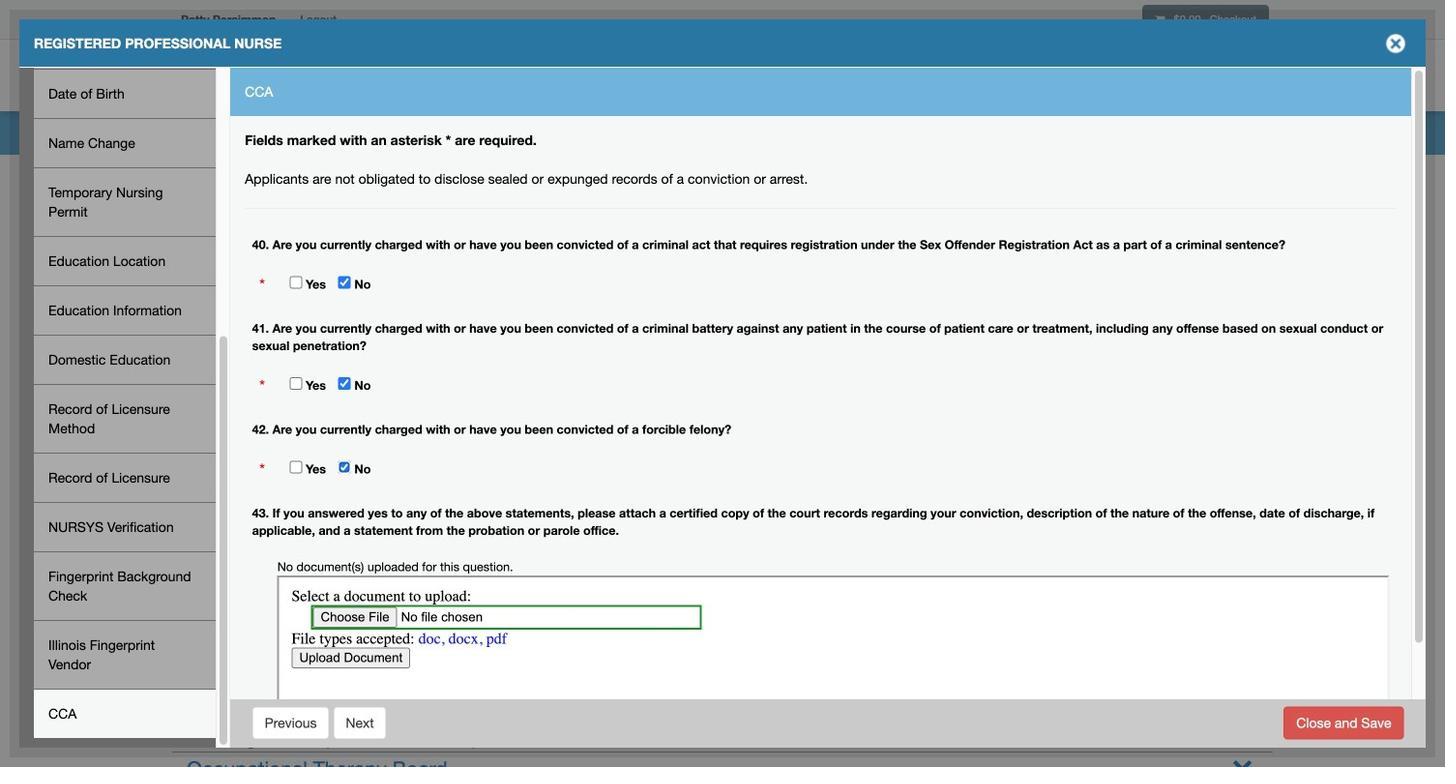 Task type: locate. For each thing, give the bounding box(es) containing it.
2 vertical spatial chevron down image
[[1233, 755, 1253, 767]]

1 chevron down image from the top
[[1233, 563, 1253, 584]]

None button
[[252, 707, 330, 740], [333, 707, 387, 740], [1284, 707, 1405, 740], [252, 707, 330, 740], [333, 707, 387, 740], [1284, 707, 1405, 740]]

0 vertical spatial chevron down image
[[1233, 563, 1253, 584]]

shopping cart image
[[1155, 14, 1165, 25]]

2 chevron down image from the top
[[1233, 691, 1253, 711]]

1 vertical spatial chevron down image
[[1233, 691, 1253, 711]]

chevron down image
[[1233, 563, 1253, 584], [1233, 691, 1253, 711], [1233, 755, 1253, 767]]

None checkbox
[[290, 276, 302, 289], [290, 377, 302, 390], [290, 461, 302, 474], [338, 461, 351, 474], [290, 276, 302, 289], [290, 377, 302, 390], [290, 461, 302, 474], [338, 461, 351, 474]]

3 chevron down image from the top
[[1233, 755, 1253, 767]]

None checkbox
[[338, 276, 351, 289], [338, 377, 351, 390], [338, 276, 351, 289], [338, 377, 351, 390]]



Task type: describe. For each thing, give the bounding box(es) containing it.
close window image
[[1381, 28, 1412, 59]]

chevron up image
[[1233, 248, 1253, 268]]

illinois department of financial and professional regulation image
[[171, 44, 613, 105]]

chevron down image
[[1233, 499, 1253, 520]]



Task type: vqa. For each thing, say whether or not it's contained in the screenshot.
option
no



